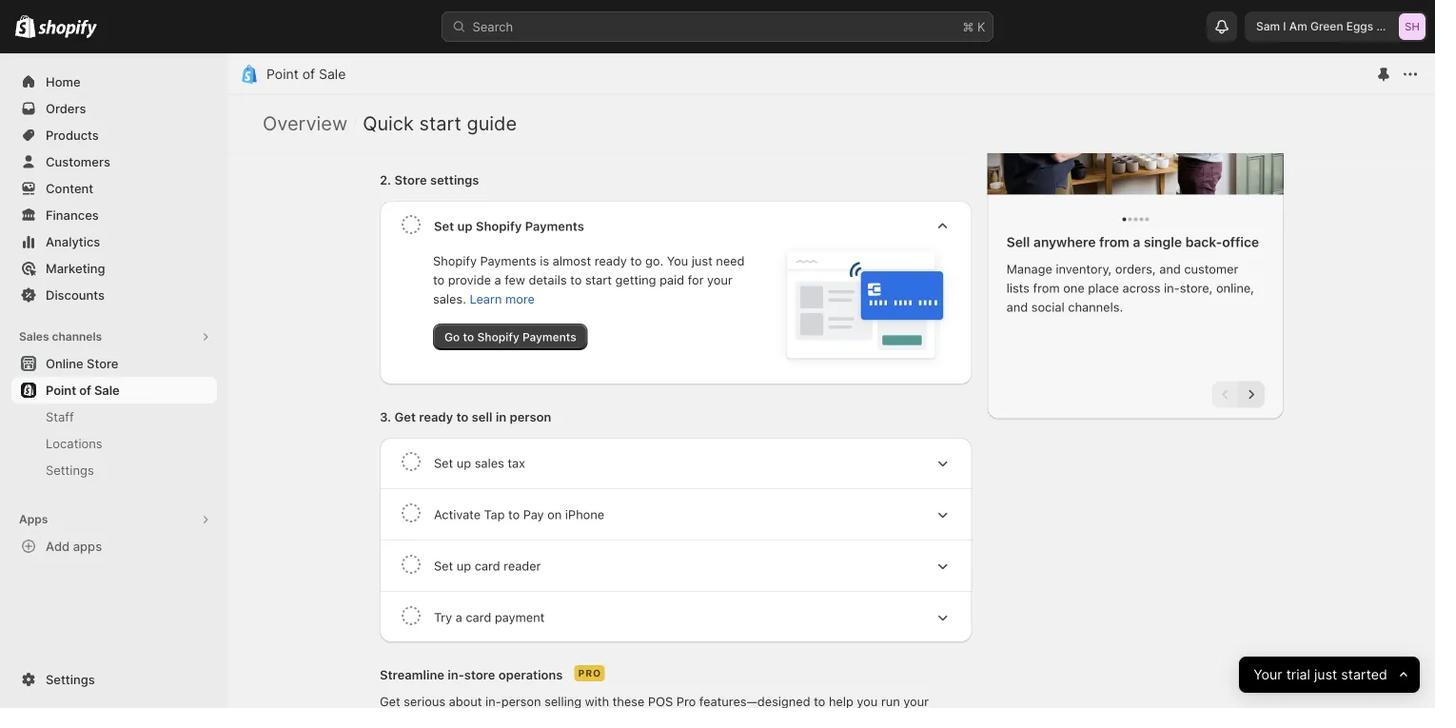 Task type: vqa. For each thing, say whether or not it's contained in the screenshot.
Search Collections text box
no



Task type: describe. For each thing, give the bounding box(es) containing it.
started
[[1341, 667, 1387, 683]]

sales
[[19, 330, 49, 344]]

eggs
[[1346, 20, 1373, 33]]

marketing link
[[11, 255, 217, 282]]

orders
[[46, 101, 86, 116]]

overview
[[263, 112, 348, 135]]

⌘
[[963, 19, 974, 34]]

1 vertical spatial sale
[[94, 383, 120, 397]]

locations link
[[11, 430, 217, 457]]

home
[[46, 74, 81, 89]]

apps
[[19, 512, 48, 526]]

just
[[1314, 667, 1337, 683]]

1 vertical spatial point
[[46, 383, 76, 397]]

analytics
[[46, 234, 100, 249]]

0 horizontal spatial of
[[79, 383, 91, 397]]

discounts link
[[11, 282, 217, 308]]

apps
[[73, 539, 102, 553]]

store
[[87, 356, 118, 371]]

sam
[[1256, 20, 1280, 33]]

shopify image
[[38, 19, 97, 39]]

1 settings link from the top
[[11, 457, 217, 483]]

sales channels
[[19, 330, 102, 344]]

sam i am green eggs and ham
[[1256, 20, 1425, 33]]

your trial just started button
[[1239, 657, 1420, 693]]

locations
[[46, 436, 102, 451]]

sales channels button
[[11, 324, 217, 350]]

products link
[[11, 122, 217, 148]]

content link
[[11, 175, 217, 202]]

marketing
[[46, 261, 105, 276]]

your
[[1253, 667, 1282, 683]]

2 settings from the top
[[46, 672, 95, 687]]

customers link
[[11, 148, 217, 175]]

products
[[46, 128, 99, 142]]

finances link
[[11, 202, 217, 228]]

apps button
[[11, 506, 217, 533]]

1 horizontal spatial point of sale
[[266, 66, 346, 82]]



Task type: locate. For each thing, give the bounding box(es) containing it.
0 vertical spatial point of sale
[[266, 66, 346, 82]]

analytics link
[[11, 228, 217, 255]]

0 vertical spatial of
[[302, 66, 315, 82]]

i
[[1283, 20, 1286, 33]]

sale down store at bottom
[[94, 383, 120, 397]]

0 horizontal spatial point of sale
[[46, 383, 120, 397]]

point of sale
[[266, 66, 346, 82], [46, 383, 120, 397]]

search
[[473, 19, 513, 34]]

1 vertical spatial settings link
[[11, 666, 217, 693]]

point
[[266, 66, 299, 82], [46, 383, 76, 397]]

point of sale up overview
[[266, 66, 346, 82]]

point of sale link down store at bottom
[[11, 377, 217, 404]]

0 horizontal spatial point
[[46, 383, 76, 397]]

finances
[[46, 207, 99, 222]]

sale
[[319, 66, 346, 82], [94, 383, 120, 397]]

1 vertical spatial settings
[[46, 672, 95, 687]]

add
[[46, 539, 70, 553]]

shopify image
[[15, 15, 35, 38]]

of down online store
[[79, 383, 91, 397]]

0 vertical spatial sale
[[319, 66, 346, 82]]

online store
[[46, 356, 118, 371]]

point of sale down online store
[[46, 383, 120, 397]]

0 vertical spatial settings link
[[11, 457, 217, 483]]

0 vertical spatial settings
[[46, 463, 94, 477]]

quick start guide
[[363, 112, 517, 135]]

green
[[1310, 20, 1343, 33]]

content
[[46, 181, 93, 196]]

guide
[[467, 112, 517, 135]]

⌘ k
[[963, 19, 985, 34]]

1 horizontal spatial of
[[302, 66, 315, 82]]

staff
[[46, 409, 74, 424]]

overview button
[[263, 112, 348, 135]]

0 horizontal spatial point of sale link
[[11, 377, 217, 404]]

discounts
[[46, 287, 105, 302]]

online store link
[[11, 350, 217, 377]]

1 vertical spatial point of sale
[[46, 383, 120, 397]]

your trial just started
[[1253, 667, 1387, 683]]

online store button
[[0, 350, 228, 377]]

settings link
[[11, 457, 217, 483], [11, 666, 217, 693]]

staff link
[[11, 404, 217, 430]]

of up overview
[[302, 66, 315, 82]]

2 settings link from the top
[[11, 666, 217, 693]]

am
[[1289, 20, 1307, 33]]

and
[[1376, 20, 1397, 33]]

1 vertical spatial of
[[79, 383, 91, 397]]

1 horizontal spatial sale
[[319, 66, 346, 82]]

icon for point of sale image
[[240, 65, 259, 84]]

1 settings from the top
[[46, 463, 94, 477]]

orders link
[[11, 95, 217, 122]]

point up the staff
[[46, 383, 76, 397]]

point right icon for point of sale
[[266, 66, 299, 82]]

add apps
[[46, 539, 102, 553]]

online
[[46, 356, 83, 371]]

sam i am green eggs and ham image
[[1399, 13, 1426, 40]]

customers
[[46, 154, 110, 169]]

k
[[977, 19, 985, 34]]

home link
[[11, 69, 217, 95]]

add apps button
[[11, 533, 217, 560]]

ham
[[1400, 20, 1425, 33]]

0 vertical spatial point
[[266, 66, 299, 82]]

1 horizontal spatial point
[[266, 66, 299, 82]]

of
[[302, 66, 315, 82], [79, 383, 91, 397]]

point of sale link up overview
[[266, 66, 346, 82]]

start
[[419, 112, 461, 135]]

quick
[[363, 112, 414, 135]]

point of sale link
[[266, 66, 346, 82], [11, 377, 217, 404]]

0 horizontal spatial sale
[[94, 383, 120, 397]]

settings
[[46, 463, 94, 477], [46, 672, 95, 687]]

1 vertical spatial point of sale link
[[11, 377, 217, 404]]

channels
[[52, 330, 102, 344]]

trial
[[1286, 667, 1310, 683]]

0 vertical spatial point of sale link
[[266, 66, 346, 82]]

1 horizontal spatial point of sale link
[[266, 66, 346, 82]]

sale up overview
[[319, 66, 346, 82]]



